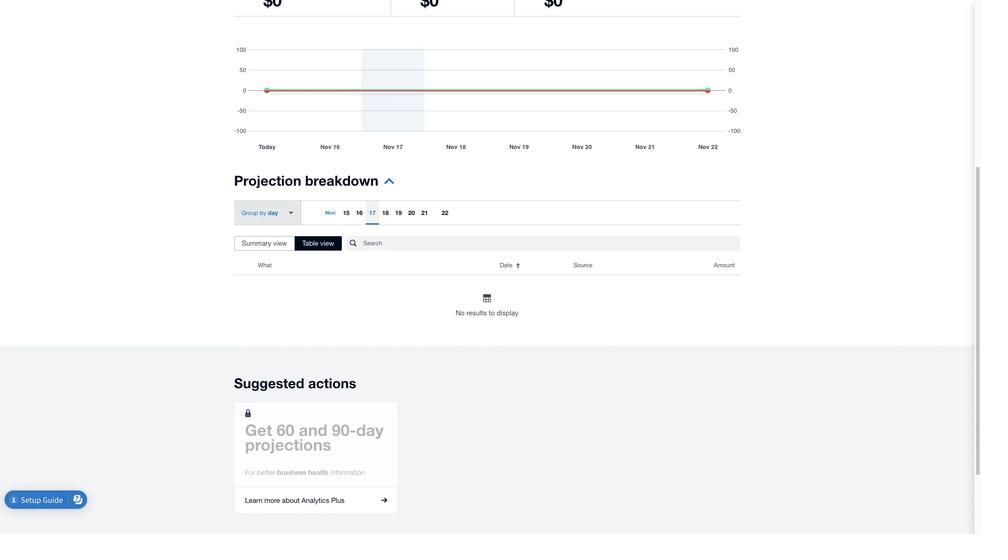 Task type: locate. For each thing, give the bounding box(es) containing it.
list of upcoming transactions within the selected timeframe element
[[234, 256, 740, 319]]

21
[[421, 209, 428, 216]]

0 horizontal spatial view
[[273, 239, 287, 247]]

1 view from the left
[[273, 239, 287, 247]]

suggested actions
[[234, 375, 356, 392]]

projection breakdown button
[[234, 172, 394, 195]]

more
[[264, 497, 280, 504]]

1 vertical spatial day
[[356, 420, 384, 440]]

source button
[[568, 256, 666, 275]]

breakdown
[[305, 172, 379, 189]]

projection
[[234, 172, 301, 189]]

1 horizontal spatial day
[[356, 420, 384, 440]]

about
[[282, 497, 300, 504]]

18
[[382, 209, 389, 216]]

what button
[[252, 256, 495, 275]]

22 button
[[439, 201, 452, 225]]

2 view from the left
[[320, 239, 334, 247]]

20 button
[[405, 201, 418, 225]]

view for table view
[[320, 239, 334, 247]]

day inside get 60 and 90-day projections
[[356, 420, 384, 440]]

22
[[442, 209, 448, 216]]

learn more about analytics plus
[[245, 497, 345, 504]]

view
[[273, 239, 287, 247], [320, 239, 334, 247]]

1 horizontal spatial view
[[320, 239, 334, 247]]

17 nov 2023 element
[[366, 201, 379, 225]]

amount button
[[666, 256, 740, 275]]

summary view
[[242, 239, 287, 247]]

table
[[302, 239, 318, 247]]

table view
[[302, 239, 334, 247]]

for
[[245, 469, 255, 476]]

actions
[[308, 375, 356, 392]]

plus
[[331, 497, 345, 504]]

health
[[308, 468, 329, 476]]

projection breakdown
[[234, 172, 379, 189]]

view right the summary
[[273, 239, 287, 247]]

group by day
[[241, 209, 278, 216]]

date
[[500, 262, 512, 269]]

day
[[268, 209, 278, 216], [356, 420, 384, 440]]

suggested
[[234, 375, 304, 392]]

20
[[408, 209, 415, 216]]

0 horizontal spatial day
[[268, 209, 278, 216]]

15 button
[[340, 201, 353, 225]]

view right 'table'
[[320, 239, 334, 247]]

display
[[497, 309, 519, 317]]



Task type: vqa. For each thing, say whether or not it's contained in the screenshot.
day inside GET 60 AND 90-DAY PROJECTIONS
yes



Task type: describe. For each thing, give the bounding box(es) containing it.
by
[[260, 209, 266, 216]]

amount
[[714, 262, 735, 269]]

and
[[299, 420, 327, 440]]

17
[[369, 209, 376, 216]]

date button
[[495, 256, 568, 275]]

what
[[258, 262, 272, 269]]

18 button
[[379, 201, 392, 225]]

results
[[467, 309, 487, 317]]

19 button
[[392, 201, 405, 225]]

analytics
[[302, 497, 329, 504]]

learn
[[245, 497, 263, 504]]

:
[[335, 210, 336, 216]]

group
[[241, 209, 258, 216]]

learn more about analytics plus button
[[234, 487, 398, 513]]

16 button
[[353, 201, 366, 225]]

Search for a document search field
[[364, 236, 740, 251]]

no
[[456, 309, 465, 317]]

summary
[[242, 239, 271, 247]]

0 vertical spatial day
[[268, 209, 278, 216]]

source
[[574, 262, 593, 269]]

better
[[257, 469, 275, 476]]

to
[[489, 309, 495, 317]]

view for summary view
[[273, 239, 287, 247]]

information
[[330, 469, 365, 476]]

nov :
[[325, 210, 336, 216]]

nov
[[325, 210, 335, 216]]

no results to display
[[456, 309, 519, 317]]

60
[[277, 420, 294, 440]]

projections
[[245, 435, 331, 454]]

16
[[356, 209, 363, 216]]

90-
[[332, 420, 356, 440]]

19
[[395, 209, 402, 216]]

15
[[343, 209, 350, 216]]

projection breakdown view option group
[[234, 236, 342, 251]]

get 60 and 90-day projections
[[245, 420, 384, 454]]

17 button
[[366, 201, 379, 225]]

business
[[277, 468, 306, 476]]

get
[[245, 420, 272, 440]]

for better business health information
[[245, 468, 365, 476]]

21 button
[[418, 201, 431, 225]]



